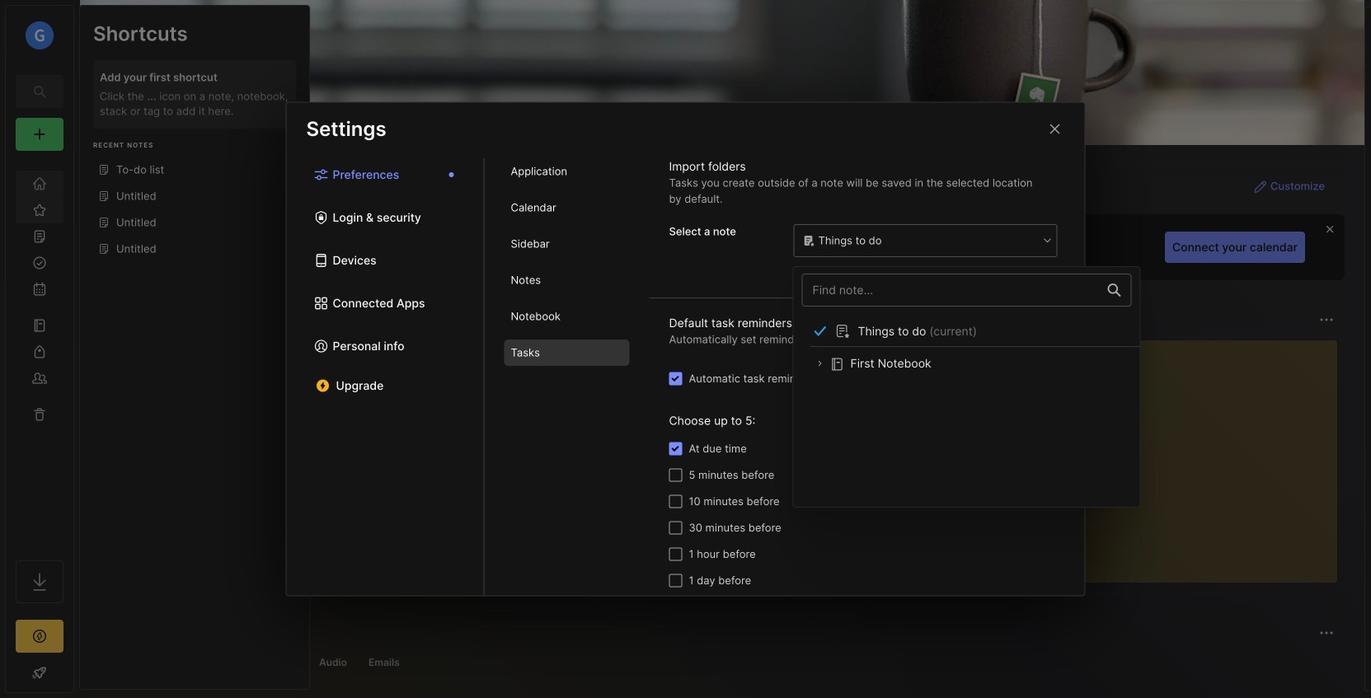 Task type: vqa. For each thing, say whether or not it's contained in the screenshot.
Default task note Field on the right top of the page
yes



Task type: describe. For each thing, give the bounding box(es) containing it.
main element
[[0, 0, 79, 698]]

Default task note field
[[793, 223, 1058, 258]]

Find note… text field
[[803, 277, 1098, 304]]

close image
[[1045, 119, 1065, 139]]

edit search image
[[30, 82, 49, 101]]



Task type: locate. For each thing, give the bounding box(es) containing it.
tree inside main element
[[6, 161, 73, 546]]

tab
[[504, 158, 630, 185], [504, 195, 630, 221], [504, 231, 630, 257], [504, 267, 630, 294], [504, 303, 630, 330], [504, 340, 630, 366], [110, 340, 158, 360], [165, 340, 231, 360], [110, 653, 173, 673], [235, 653, 305, 673], [312, 653, 355, 673], [361, 653, 407, 673]]

home image
[[31, 176, 48, 192]]

tab list
[[287, 158, 484, 596], [484, 158, 649, 596], [110, 340, 914, 360], [110, 653, 1332, 673]]

Start writing… text field
[[955, 341, 1337, 570]]

None checkbox
[[796, 266, 809, 280], [669, 372, 682, 385], [669, 442, 682, 456], [669, 548, 682, 561], [796, 266, 809, 280], [669, 372, 682, 385], [669, 442, 682, 456], [669, 548, 682, 561]]

upgrade image
[[30, 627, 49, 646]]

None checkbox
[[669, 469, 682, 482], [669, 495, 682, 508], [669, 522, 682, 535], [669, 574, 682, 587], [669, 469, 682, 482], [669, 495, 682, 508], [669, 522, 682, 535], [669, 574, 682, 587]]

tree
[[6, 161, 73, 546]]

row group
[[106, 369, 848, 594]]

cell
[[810, 347, 1148, 380]]



